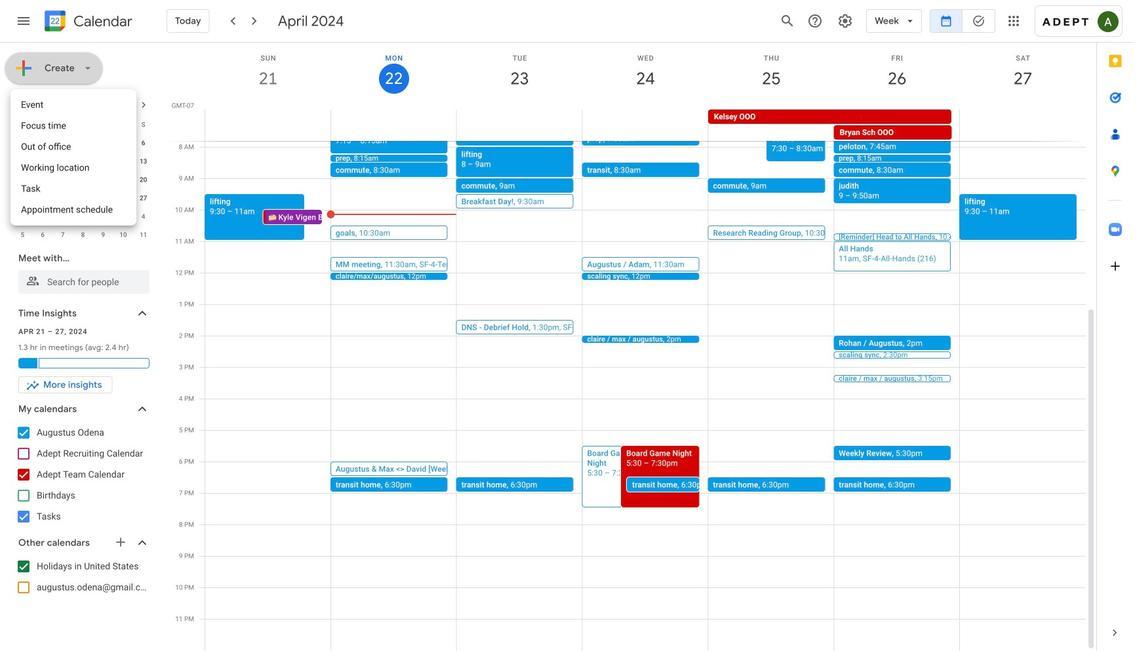 Task type: locate. For each thing, give the bounding box(es) containing it.
16 element
[[55, 172, 71, 188]]

23 element
[[55, 190, 71, 206]]

wednesday, april 24 element
[[583, 43, 709, 98]]

17 element
[[75, 172, 91, 188]]

row
[[199, 86, 1097, 117], [199, 110, 1097, 141], [12, 115, 154, 134], [12, 134, 154, 152], [12, 152, 154, 171], [12, 171, 154, 189], [12, 189, 154, 207], [12, 207, 154, 226], [12, 226, 154, 244]]

24 element
[[75, 190, 91, 206]]

saturday, april 27 element
[[961, 43, 1087, 98]]

may 2 element
[[95, 209, 111, 224]]

thursday, april 25 element
[[709, 43, 835, 98]]

settings menu image
[[838, 13, 854, 29]]

1 element
[[35, 135, 51, 151]]

monday, april 22, today element
[[331, 43, 457, 98]]

cell down 15 element
[[33, 189, 53, 207]]

None search field
[[0, 247, 163, 294]]

20 element
[[136, 172, 151, 188]]

main drawer image
[[16, 13, 31, 29]]

22, today element
[[35, 190, 51, 206]]

other calendars list
[[3, 556, 163, 598]]

april 2024 grid
[[12, 115, 154, 244]]

calendar element
[[42, 8, 132, 37]]

heading
[[71, 13, 132, 29]]

2 element
[[55, 135, 71, 151]]

cell down saturday, april 27 element
[[960, 110, 1086, 141]]

28 element
[[15, 209, 30, 224]]

25 element
[[95, 190, 111, 206]]

row group
[[12, 134, 154, 244]]

tuesday, april 23 element
[[457, 43, 583, 98]]

9 element
[[55, 154, 71, 169]]

tab list
[[1098, 43, 1134, 615]]

grid
[[168, 43, 1097, 652]]

cell right 25 element on the top
[[113, 189, 133, 207]]

cell down wednesday, april 24 element
[[583, 110, 709, 141]]

6 element
[[136, 135, 151, 151]]

cell down "sunday, april 21" element
[[205, 110, 331, 141]]

30 element
[[55, 209, 71, 224]]

29 element
[[35, 209, 51, 224]]

may 4 element
[[136, 209, 151, 224]]

8 element
[[35, 154, 51, 169]]

cell
[[205, 110, 331, 141], [331, 110, 457, 141], [457, 110, 583, 141], [583, 110, 709, 141], [960, 110, 1086, 141], [33, 189, 53, 207], [113, 189, 133, 207], [113, 207, 133, 226]]

cell down monday, april 22, today element
[[331, 110, 457, 141]]



Task type: vqa. For each thing, say whether or not it's contained in the screenshot.
Tuesday, April 23 element
yes



Task type: describe. For each thing, give the bounding box(es) containing it.
7 element
[[15, 154, 30, 169]]

may 7 element
[[55, 227, 71, 243]]

may 9 element
[[95, 227, 111, 243]]

14 element
[[15, 172, 30, 188]]

my calendars list
[[3, 423, 163, 528]]

may 8 element
[[75, 227, 91, 243]]

cell down 'tuesday, april 23' element
[[457, 110, 583, 141]]

march 31 element
[[15, 135, 30, 151]]

21 element
[[15, 190, 30, 206]]

may 5 element
[[15, 227, 30, 243]]

add other calendars image
[[114, 536, 127, 549]]

may 6 element
[[35, 227, 51, 243]]

10 element
[[75, 154, 91, 169]]

Search for people to meet text field
[[26, 270, 142, 294]]

may 11 element
[[136, 227, 151, 243]]

cell up may 10 element
[[113, 207, 133, 226]]

may 10 element
[[115, 227, 131, 243]]

27 element
[[136, 190, 151, 206]]

15 element
[[35, 172, 51, 188]]

13 element
[[136, 154, 151, 169]]

may 1 element
[[75, 209, 91, 224]]

sunday, april 21 element
[[205, 43, 331, 98]]

heading inside the calendar element
[[71, 13, 132, 29]]

friday, april 26 element
[[835, 43, 961, 98]]



